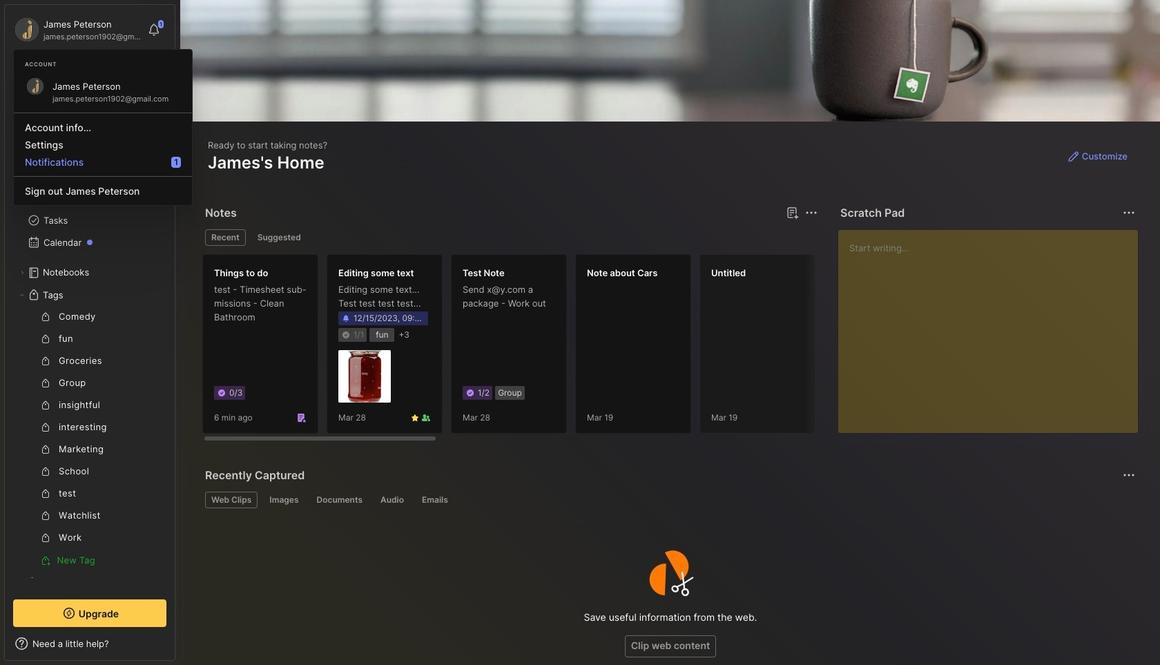 Task type: vqa. For each thing, say whether or not it's contained in the screenshot.
Expand Notebooks Image
yes



Task type: describe. For each thing, give the bounding box(es) containing it.
none search field inside main element
[[38, 68, 154, 85]]

main element
[[0, 0, 180, 665]]

tree inside main element
[[5, 135, 175, 624]]

Search text field
[[38, 70, 154, 84]]

WHAT'S NEW field
[[5, 633, 175, 655]]

Account field
[[13, 16, 141, 44]]

thumbnail image
[[339, 350, 391, 403]]

2 tab list from the top
[[205, 492, 1134, 509]]

dropdown list menu
[[14, 107, 192, 200]]

click to collapse image
[[174, 640, 185, 656]]



Task type: locate. For each thing, give the bounding box(es) containing it.
group
[[13, 306, 158, 571]]

more actions image
[[804, 205, 820, 221]]

expand tags image
[[18, 291, 26, 299]]

None search field
[[38, 68, 154, 85]]

tab
[[205, 229, 246, 246], [251, 229, 307, 246], [205, 492, 258, 509], [263, 492, 305, 509], [311, 492, 369, 509], [374, 492, 410, 509], [416, 492, 454, 509]]

expand notebooks image
[[18, 269, 26, 277]]

2 more actions image from the top
[[1121, 467, 1138, 484]]

tree
[[5, 135, 175, 624]]

1 vertical spatial tab list
[[205, 492, 1134, 509]]

1 tab list from the top
[[205, 229, 816, 246]]

1 more actions image from the top
[[1121, 205, 1138, 221]]

Start writing… text field
[[850, 230, 1138, 422]]

1 vertical spatial more actions image
[[1121, 467, 1138, 484]]

row group
[[202, 254, 1161, 442]]

0 vertical spatial more actions image
[[1121, 205, 1138, 221]]

More actions field
[[802, 203, 822, 222], [1120, 203, 1139, 222], [1120, 466, 1139, 485]]

tab list
[[205, 229, 816, 246], [205, 492, 1134, 509]]

more actions image
[[1121, 205, 1138, 221], [1121, 467, 1138, 484]]

group inside tree
[[13, 306, 158, 571]]

0 vertical spatial tab list
[[205, 229, 816, 246]]



